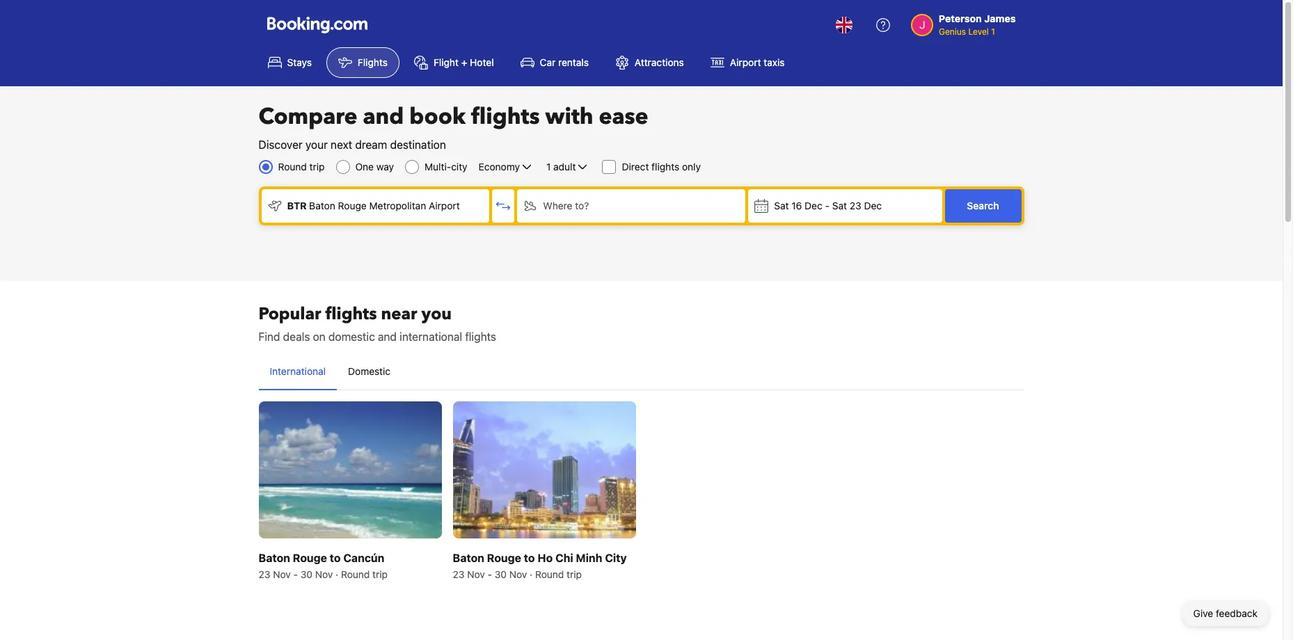 Task type: locate. For each thing, give the bounding box(es) containing it.
2 horizontal spatial -
[[825, 200, 830, 212]]

baton inside baton rouge to cancún 23 nov - 30 nov · round trip
[[259, 552, 290, 565]]

1 horizontal spatial 30
[[495, 569, 507, 581]]

flights link
[[326, 47, 400, 78]]

23 inside baton rouge to ho chi minh city 23 nov - 30 nov · round trip
[[453, 569, 465, 581]]

minh
[[576, 552, 602, 565]]

flights up domestic
[[325, 303, 377, 326]]

+
[[461, 56, 467, 68]]

btr
[[287, 200, 307, 212]]

2 sat from the left
[[832, 200, 847, 212]]

to inside baton rouge to cancún 23 nov - 30 nov · round trip
[[330, 552, 341, 565]]

and inside popular flights near you find deals on domestic and international flights
[[378, 331, 397, 343]]

0 horizontal spatial 1
[[546, 161, 551, 173]]

16
[[792, 200, 802, 212]]

baton rouge to ho chi minh city 23 nov - 30 nov · round trip
[[453, 552, 627, 581]]

1
[[991, 26, 995, 37], [546, 161, 551, 173]]

sat
[[774, 200, 789, 212], [832, 200, 847, 212]]

round down cancún
[[341, 569, 370, 581]]

give feedback
[[1194, 608, 1258, 620]]

baton rouge to cancún image
[[259, 402, 442, 539]]

sat right 16
[[832, 200, 847, 212]]

where to? button
[[517, 189, 746, 223]]

popular
[[259, 303, 321, 326]]

1 horizontal spatial 23
[[453, 569, 465, 581]]

0 horizontal spatial round
[[278, 161, 307, 173]]

1 dec from the left
[[805, 200, 823, 212]]

trip inside baton rouge to cancún 23 nov - 30 nov · round trip
[[372, 569, 388, 581]]

2 horizontal spatial trip
[[567, 569, 582, 581]]

to left ho
[[524, 552, 535, 565]]

0 horizontal spatial -
[[293, 569, 298, 581]]

rouge inside baton rouge to cancún 23 nov - 30 nov · round trip
[[293, 552, 327, 565]]

peterson
[[939, 13, 982, 24]]

1 vertical spatial and
[[378, 331, 397, 343]]

1 horizontal spatial airport
[[730, 56, 761, 68]]

1 horizontal spatial ·
[[530, 569, 533, 581]]

0 horizontal spatial baton
[[259, 552, 290, 565]]

flights up 'economy'
[[471, 102, 540, 132]]

-
[[825, 200, 830, 212], [293, 569, 298, 581], [488, 569, 492, 581]]

baton for baton rouge to ho chi minh city
[[453, 552, 484, 565]]

ho
[[538, 552, 553, 565]]

search
[[967, 200, 999, 212]]

23 inside dropdown button
[[850, 200, 862, 212]]

one way
[[355, 161, 394, 173]]

flight
[[434, 56, 459, 68]]

1 to from the left
[[330, 552, 341, 565]]

1 horizontal spatial sat
[[832, 200, 847, 212]]

30 inside baton rouge to cancún 23 nov - 30 nov · round trip
[[301, 569, 313, 581]]

tab list
[[259, 354, 1024, 391]]

airport down multi-city
[[429, 200, 460, 212]]

0 horizontal spatial rouge
[[293, 552, 327, 565]]

1 · from the left
[[336, 569, 338, 581]]

to left cancún
[[330, 552, 341, 565]]

1 vertical spatial airport
[[429, 200, 460, 212]]

2 · from the left
[[530, 569, 533, 581]]

0 horizontal spatial dec
[[805, 200, 823, 212]]

rouge for baton rouge to cancún
[[293, 552, 327, 565]]

·
[[336, 569, 338, 581], [530, 569, 533, 581]]

ease
[[599, 102, 649, 132]]

find
[[259, 331, 280, 343]]

flights
[[471, 102, 540, 132], [652, 161, 680, 173], [325, 303, 377, 326], [465, 331, 496, 343]]

level
[[969, 26, 989, 37]]

0 horizontal spatial ·
[[336, 569, 338, 581]]

round down ho
[[535, 569, 564, 581]]

23 inside baton rouge to cancún 23 nov - 30 nov · round trip
[[259, 569, 270, 581]]

0 horizontal spatial 23
[[259, 569, 270, 581]]

1 nov from the left
[[273, 569, 291, 581]]

- inside dropdown button
[[825, 200, 830, 212]]

1 inside peterson james genius level 1
[[991, 26, 995, 37]]

0 horizontal spatial sat
[[774, 200, 789, 212]]

2 horizontal spatial baton
[[453, 552, 484, 565]]

chi
[[555, 552, 573, 565]]

domestic button
[[337, 354, 402, 390]]

to?
[[575, 200, 589, 212]]

1 30 from the left
[[301, 569, 313, 581]]

booking.com logo image
[[267, 16, 367, 33], [267, 16, 367, 33]]

rouge left cancún
[[293, 552, 327, 565]]

popular flights near you find deals on domestic and international flights
[[259, 303, 496, 343]]

international
[[400, 331, 462, 343]]

30 inside baton rouge to ho chi minh city 23 nov - 30 nov · round trip
[[495, 569, 507, 581]]

trip down chi
[[567, 569, 582, 581]]

23
[[850, 200, 862, 212], [259, 569, 270, 581], [453, 569, 465, 581]]

way
[[376, 161, 394, 173]]

to inside baton rouge to ho chi minh city 23 nov - 30 nov · round trip
[[524, 552, 535, 565]]

1 horizontal spatial trip
[[372, 569, 388, 581]]

round
[[278, 161, 307, 173], [341, 569, 370, 581], [535, 569, 564, 581]]

round down discover
[[278, 161, 307, 173]]

and
[[363, 102, 404, 132], [378, 331, 397, 343]]

baton inside baton rouge to ho chi minh city 23 nov - 30 nov · round trip
[[453, 552, 484, 565]]

30
[[301, 569, 313, 581], [495, 569, 507, 581]]

0 horizontal spatial to
[[330, 552, 341, 565]]

1 horizontal spatial dec
[[864, 200, 882, 212]]

trip down your
[[310, 161, 325, 173]]

round inside baton rouge to cancún 23 nov - 30 nov · round trip
[[341, 569, 370, 581]]

cancún
[[343, 552, 384, 565]]

2 horizontal spatial rouge
[[487, 552, 521, 565]]

on
[[313, 331, 326, 343]]

and up dream
[[363, 102, 404, 132]]

and inside compare and book flights with ease discover your next dream destination
[[363, 102, 404, 132]]

and down near
[[378, 331, 397, 343]]

2 to from the left
[[524, 552, 535, 565]]

car rentals link
[[509, 47, 601, 78]]

- inside baton rouge to ho chi minh city 23 nov - 30 nov · round trip
[[488, 569, 492, 581]]

trip down cancún
[[372, 569, 388, 581]]

airport
[[730, 56, 761, 68], [429, 200, 460, 212]]

2 30 from the left
[[495, 569, 507, 581]]

rouge down the one
[[338, 200, 367, 212]]

airport taxis
[[730, 56, 785, 68]]

1 vertical spatial 1
[[546, 161, 551, 173]]

rouge left ho
[[487, 552, 521, 565]]

peterson james genius level 1
[[939, 13, 1016, 37]]

flight + hotel link
[[402, 47, 506, 78]]

dream
[[355, 139, 387, 151]]

sat left 16
[[774, 200, 789, 212]]

feedback
[[1216, 608, 1258, 620]]

airport left "taxis"
[[730, 56, 761, 68]]

trip
[[310, 161, 325, 173], [372, 569, 388, 581], [567, 569, 582, 581]]

next
[[331, 139, 352, 151]]

2 horizontal spatial round
[[535, 569, 564, 581]]

1 horizontal spatial -
[[488, 569, 492, 581]]

international button
[[259, 354, 337, 390]]

direct flights only
[[622, 161, 701, 173]]

to
[[330, 552, 341, 565], [524, 552, 535, 565]]

1 horizontal spatial 1
[[991, 26, 995, 37]]

1 horizontal spatial round
[[341, 569, 370, 581]]

0 vertical spatial and
[[363, 102, 404, 132]]

rouge inside baton rouge to ho chi minh city 23 nov - 30 nov · round trip
[[487, 552, 521, 565]]

dec
[[805, 200, 823, 212], [864, 200, 882, 212]]

nov
[[273, 569, 291, 581], [315, 569, 333, 581], [467, 569, 485, 581], [509, 569, 527, 581]]

rouge
[[338, 200, 367, 212], [293, 552, 327, 565], [487, 552, 521, 565]]

give feedback button
[[1182, 601, 1269, 626]]

james
[[984, 13, 1016, 24]]

your
[[305, 139, 328, 151]]

1 horizontal spatial rouge
[[338, 200, 367, 212]]

baton
[[309, 200, 335, 212], [259, 552, 290, 565], [453, 552, 484, 565]]

2 horizontal spatial 23
[[850, 200, 862, 212]]

where
[[543, 200, 573, 212]]

1 left adult on the left top of page
[[546, 161, 551, 173]]

round inside baton rouge to ho chi minh city 23 nov - 30 nov · round trip
[[535, 569, 564, 581]]

1 right level at the top of page
[[991, 26, 995, 37]]

taxis
[[764, 56, 785, 68]]

0 vertical spatial 1
[[991, 26, 995, 37]]

1 horizontal spatial to
[[524, 552, 535, 565]]

compare
[[259, 102, 357, 132]]

0 horizontal spatial airport
[[429, 200, 460, 212]]

0 horizontal spatial 30
[[301, 569, 313, 581]]



Task type: vqa. For each thing, say whether or not it's contained in the screenshot.
'Baton Rouge To Cancún 23 Nov - 30 Nov · Round Trip'
yes



Task type: describe. For each thing, give the bounding box(es) containing it.
car rentals
[[540, 56, 589, 68]]

baton rouge to ho chi minh city image
[[453, 402, 636, 539]]

destination
[[390, 139, 446, 151]]

1 horizontal spatial baton
[[309, 200, 335, 212]]

stays
[[287, 56, 312, 68]]

metropolitan
[[369, 200, 426, 212]]

stays link
[[256, 47, 324, 78]]

flights inside compare and book flights with ease discover your next dream destination
[[471, 102, 540, 132]]

· inside baton rouge to ho chi minh city 23 nov - 30 nov · round trip
[[530, 569, 533, 581]]

1 adult
[[546, 161, 576, 173]]

discover
[[259, 139, 303, 151]]

multi-
[[425, 161, 451, 173]]

sat 16 dec - sat 23 dec
[[774, 200, 882, 212]]

city
[[451, 161, 468, 173]]

0 vertical spatial airport
[[730, 56, 761, 68]]

compare and book flights with ease discover your next dream destination
[[259, 102, 649, 151]]

sat 16 dec - sat 23 dec button
[[748, 189, 942, 223]]

multi-city
[[425, 161, 468, 173]]

rentals
[[558, 56, 589, 68]]

deals
[[283, 331, 310, 343]]

adult
[[553, 161, 576, 173]]

round trip
[[278, 161, 325, 173]]

near
[[381, 303, 417, 326]]

car
[[540, 56, 556, 68]]

you
[[422, 303, 452, 326]]

give
[[1194, 608, 1213, 620]]

where to?
[[543, 200, 589, 212]]

hotel
[[470, 56, 494, 68]]

3 nov from the left
[[467, 569, 485, 581]]

4 nov from the left
[[509, 569, 527, 581]]

2 nov from the left
[[315, 569, 333, 581]]

0 horizontal spatial trip
[[310, 161, 325, 173]]

with
[[545, 102, 593, 132]]

· inside baton rouge to cancún 23 nov - 30 nov · round trip
[[336, 569, 338, 581]]

genius
[[939, 26, 966, 37]]

baton for baton rouge to cancún
[[259, 552, 290, 565]]

tab list containing international
[[259, 354, 1024, 391]]

only
[[682, 161, 701, 173]]

2 dec from the left
[[864, 200, 882, 212]]

flights left only
[[652, 161, 680, 173]]

search button
[[945, 189, 1021, 223]]

flights
[[358, 56, 388, 68]]

direct
[[622, 161, 649, 173]]

baton rouge to cancún 23 nov - 30 nov · round trip
[[259, 552, 388, 581]]

to for cancún
[[330, 552, 341, 565]]

international
[[270, 365, 326, 377]]

one
[[355, 161, 374, 173]]

- inside baton rouge to cancún 23 nov - 30 nov · round trip
[[293, 569, 298, 581]]

economy
[[479, 161, 520, 173]]

rouge for baton rouge to ho chi minh city
[[487, 552, 521, 565]]

1 inside dropdown button
[[546, 161, 551, 173]]

trip inside baton rouge to ho chi minh city 23 nov - 30 nov · round trip
[[567, 569, 582, 581]]

to for ho
[[524, 552, 535, 565]]

flight + hotel
[[434, 56, 494, 68]]

attractions link
[[603, 47, 696, 78]]

book
[[410, 102, 466, 132]]

1 adult button
[[545, 159, 591, 175]]

city
[[605, 552, 627, 565]]

attractions
[[635, 56, 684, 68]]

btr baton rouge metropolitan airport
[[287, 200, 460, 212]]

domestic
[[328, 331, 375, 343]]

domestic
[[348, 365, 391, 377]]

flights right international
[[465, 331, 496, 343]]

airport taxis link
[[699, 47, 797, 78]]

1 sat from the left
[[774, 200, 789, 212]]



